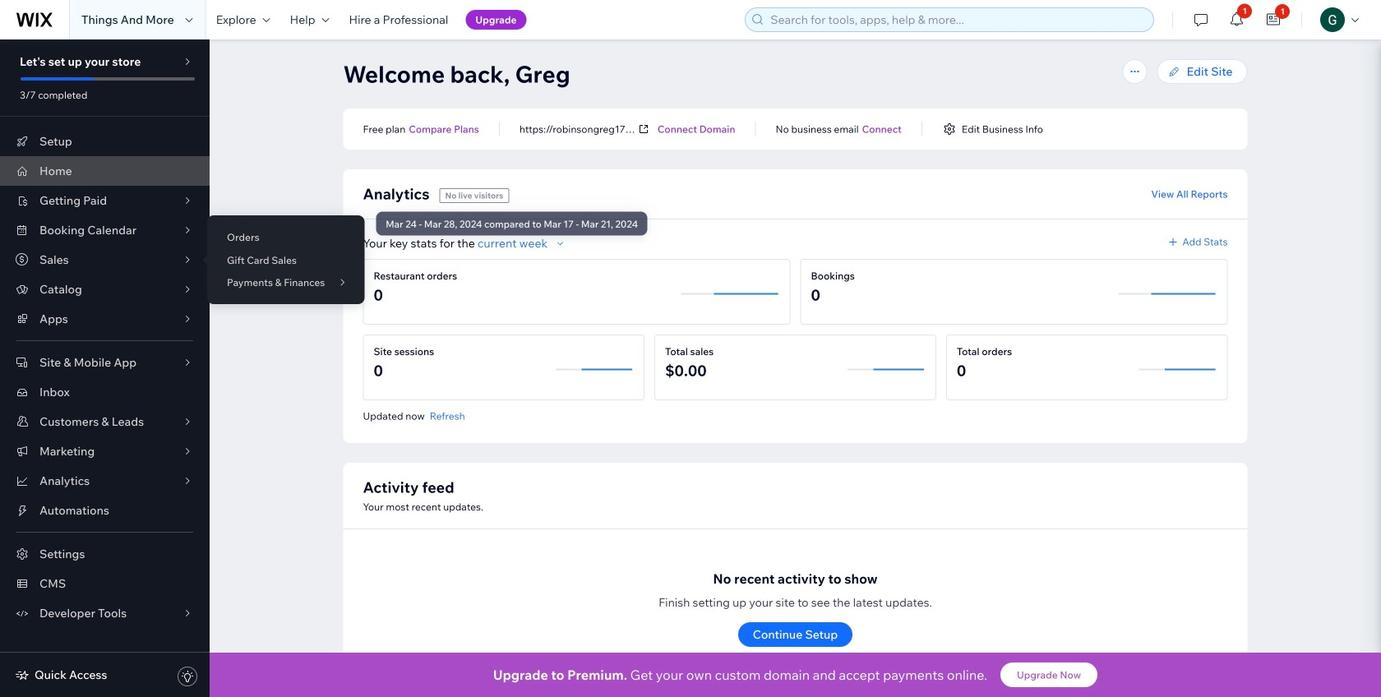 Task type: describe. For each thing, give the bounding box(es) containing it.
Search for tools, apps, help & more... field
[[766, 8, 1149, 31]]

sidebar element
[[0, 39, 210, 697]]



Task type: vqa. For each thing, say whether or not it's contained in the screenshot.
1 to the top
no



